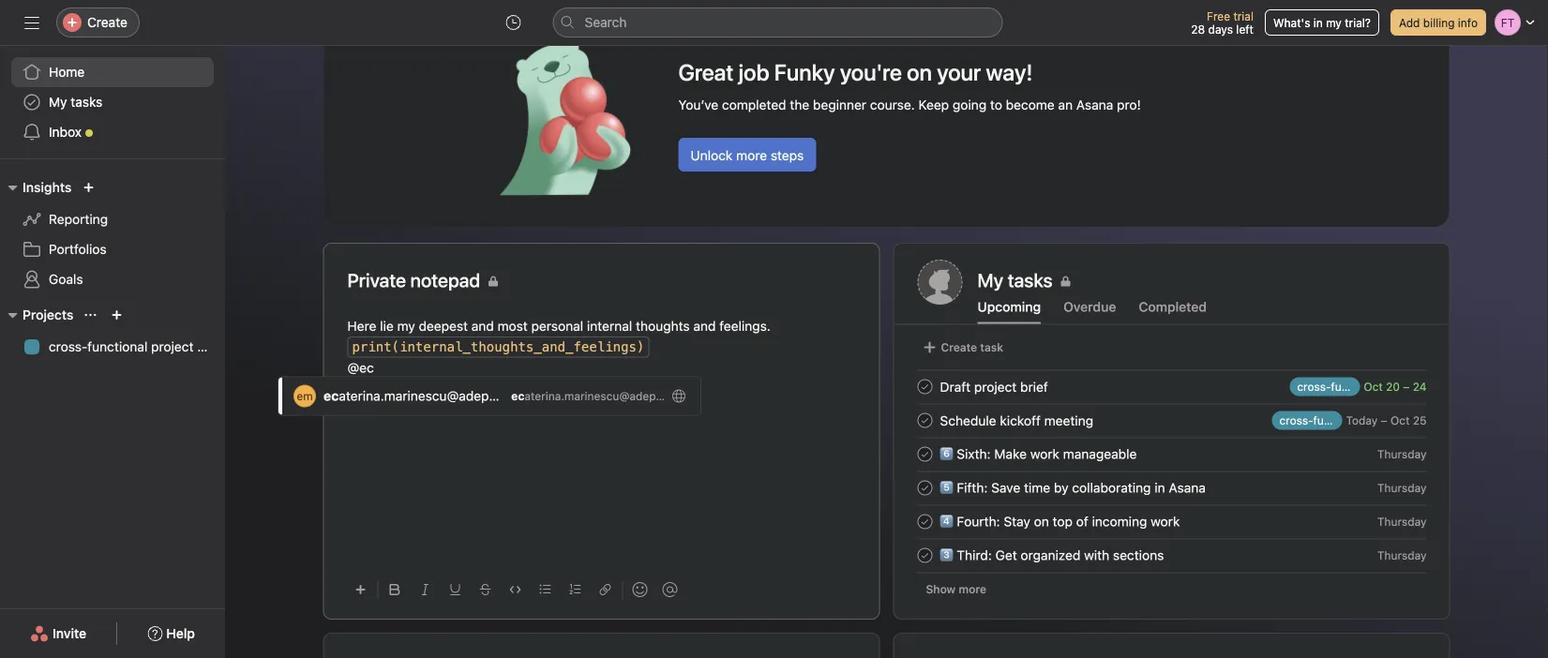 Task type: vqa. For each thing, say whether or not it's contained in the screenshot.
"Show"
yes



Task type: locate. For each thing, give the bounding box(es) containing it.
5️⃣ fifth: save time by collaborating in asana
[[940, 480, 1206, 495]]

2 completed image from the top
[[914, 409, 936, 432]]

completed checkbox for 3️⃣
[[914, 544, 936, 567]]

create
[[87, 15, 128, 30], [941, 341, 977, 354]]

1 completed checkbox from the top
[[914, 376, 936, 398]]

completed image left 6️⃣
[[914, 443, 936, 466]]

invite button
[[18, 617, 99, 651]]

tasks
[[71, 94, 103, 110]]

history image
[[506, 15, 521, 30]]

reporting
[[49, 211, 108, 227]]

25
[[1413, 414, 1427, 427]]

5️⃣
[[940, 480, 953, 495]]

unlock more steps
[[691, 148, 804, 163]]

0 vertical spatial work
[[1030, 446, 1060, 462]]

1 horizontal spatial on
[[1034, 514, 1049, 529]]

create for create task
[[941, 341, 977, 354]]

0 vertical spatial completed checkbox
[[914, 376, 936, 398]]

1 vertical spatial create
[[941, 341, 977, 354]]

more for show
[[959, 583, 987, 596]]

my tasks
[[49, 94, 103, 110]]

2 completed checkbox from the top
[[914, 443, 936, 466]]

0 vertical spatial completed image
[[914, 443, 936, 466]]

1 vertical spatial oct
[[1391, 414, 1410, 427]]

completed checkbox left 3️⃣
[[914, 544, 936, 567]]

create up the home "link"
[[87, 15, 128, 30]]

thursday button for 6️⃣ sixth: make work manageable
[[1378, 448, 1427, 461]]

1 vertical spatial project
[[974, 379, 1017, 395]]

2 vertical spatial completed image
[[914, 511, 936, 533]]

1 horizontal spatial asana
[[1169, 480, 1206, 495]]

project left plan
[[151, 339, 194, 355]]

– right today
[[1381, 414, 1388, 427]]

0 horizontal spatial asana
[[1076, 97, 1114, 113]]

thursday
[[1378, 448, 1427, 461], [1378, 482, 1427, 495], [1378, 515, 1427, 528], [1378, 549, 1427, 562]]

my
[[1326, 16, 1342, 29], [397, 318, 415, 334]]

thursday button for 3️⃣ third: get organized with sections
[[1378, 549, 1427, 562]]

print(internal_thoughts_and_feelings)
[[352, 339, 645, 355]]

personal
[[531, 318, 583, 334]]

1 horizontal spatial project
[[974, 379, 1017, 395]]

2 thursday button from the top
[[1378, 482, 1427, 495]]

overdue
[[1064, 299, 1116, 315]]

make
[[994, 446, 1027, 462]]

0 horizontal spatial in
[[1155, 480, 1165, 495]]

oct 20 – 24
[[1364, 380, 1427, 393]]

here lie my deepest and most personal internal thoughts and feelings. print(internal_thoughts_and_feelings) @ec
[[347, 318, 771, 376]]

28
[[1191, 23, 1205, 36]]

– left 24
[[1403, 380, 1410, 393]]

0 vertical spatial more
[[736, 148, 767, 163]]

thursday for 4️⃣ fourth: stay on top of incoming work
[[1378, 515, 1427, 528]]

completed image for schedule
[[914, 409, 936, 432]]

fourth:
[[957, 514, 1000, 529]]

my inside button
[[1326, 16, 1342, 29]]

funky
[[774, 59, 835, 85]]

hide sidebar image
[[24, 15, 39, 30]]

completed image left schedule
[[914, 409, 936, 432]]

create task button
[[918, 334, 1008, 361]]

show
[[926, 583, 956, 596]]

0 vertical spatial –
[[1403, 380, 1410, 393]]

sixth:
[[957, 446, 991, 462]]

strikethrough image
[[480, 584, 491, 596]]

3 completed image from the top
[[914, 544, 936, 567]]

in right what's at right
[[1314, 16, 1323, 29]]

thursday button for 4️⃣ fourth: stay on top of incoming work
[[1378, 515, 1427, 528]]

asana right 'collaborating'
[[1169, 480, 1206, 495]]

completed checkbox left 5️⃣
[[914, 477, 936, 499]]

2 vertical spatial completed checkbox
[[914, 511, 936, 533]]

insights
[[23, 180, 72, 195]]

1 vertical spatial my
[[397, 318, 415, 334]]

draft project brief
[[940, 379, 1048, 395]]

add billing info button
[[1391, 9, 1486, 36]]

show more button
[[918, 576, 995, 603]]

1 horizontal spatial more
[[959, 583, 987, 596]]

my for in
[[1326, 16, 1342, 29]]

cross-functional project plan
[[49, 339, 223, 355]]

great
[[679, 59, 734, 85]]

1 completed checkbox from the top
[[914, 409, 936, 432]]

upcoming
[[978, 299, 1041, 315]]

toolbar
[[347, 568, 856, 611]]

1 vertical spatial completed checkbox
[[914, 443, 936, 466]]

on
[[907, 59, 932, 85], [1034, 514, 1049, 529]]

2 vertical spatial completed checkbox
[[914, 544, 936, 567]]

0 vertical spatial asana
[[1076, 97, 1114, 113]]

job
[[739, 59, 770, 85]]

0 horizontal spatial and
[[471, 318, 494, 334]]

keep
[[919, 97, 949, 113]]

you've completed the beginner course. keep going to become an asana pro!
[[679, 97, 1141, 113]]

0 horizontal spatial more
[[736, 148, 767, 163]]

0 horizontal spatial create
[[87, 15, 128, 30]]

24
[[1413, 380, 1427, 393]]

stay
[[1004, 514, 1031, 529]]

completed checkbox for 6️⃣
[[914, 443, 936, 466]]

link image
[[600, 584, 611, 596]]

completed image for 4️⃣
[[914, 511, 936, 533]]

1 vertical spatial completed image
[[914, 477, 936, 499]]

completed image left 4️⃣
[[914, 511, 936, 533]]

completed image left draft
[[914, 376, 936, 398]]

task
[[980, 341, 1003, 354]]

insert an object image
[[355, 584, 366, 596]]

oct left 20
[[1364, 380, 1383, 393]]

0 horizontal spatial my
[[397, 318, 415, 334]]

3 completed checkbox from the top
[[914, 544, 936, 567]]

1 horizontal spatial and
[[693, 318, 716, 334]]

3 thursday button from the top
[[1378, 515, 1427, 528]]

1 thursday from the top
[[1378, 448, 1427, 461]]

completed image for 5️⃣
[[914, 477, 936, 499]]

0 vertical spatial on
[[907, 59, 932, 85]]

create task
[[941, 341, 1003, 354]]

search button
[[553, 8, 1003, 38]]

1 vertical spatial –
[[1381, 414, 1388, 427]]

my for lie
[[397, 318, 415, 334]]

in
[[1314, 16, 1323, 29], [1155, 480, 1165, 495]]

0 horizontal spatial oct
[[1364, 380, 1383, 393]]

asana right an
[[1076, 97, 1114, 113]]

completed checkbox left schedule
[[914, 409, 936, 432]]

projects
[[23, 307, 74, 323]]

completed image for draft
[[914, 376, 936, 398]]

completed image for 3️⃣
[[914, 544, 936, 567]]

0 horizontal spatial project
[[151, 339, 194, 355]]

1 completed image from the top
[[914, 376, 936, 398]]

2 completed image from the top
[[914, 477, 936, 499]]

thoughts
[[636, 318, 690, 334]]

@ec
[[347, 360, 374, 376]]

great job funky you're on your way!
[[679, 59, 1033, 85]]

kickoff
[[1000, 413, 1041, 428]]

0 vertical spatial create
[[87, 15, 128, 30]]

4 thursday button from the top
[[1378, 549, 1427, 562]]

time
[[1024, 480, 1051, 495]]

completed image left 5️⃣
[[914, 477, 936, 499]]

2 thursday from the top
[[1378, 482, 1427, 495]]

brief
[[1020, 379, 1048, 395]]

and up the print(internal_thoughts_and_feelings)
[[471, 318, 494, 334]]

create left task
[[941, 341, 977, 354]]

1 vertical spatial completed checkbox
[[914, 477, 936, 499]]

incoming
[[1092, 514, 1147, 529]]

0 horizontal spatial –
[[1381, 414, 1388, 427]]

and left feelings.
[[693, 318, 716, 334]]

in right 'collaborating'
[[1155, 480, 1165, 495]]

lie
[[380, 318, 394, 334]]

work right make
[[1030, 446, 1060, 462]]

schedule
[[940, 413, 997, 428]]

on left 'top'
[[1034, 514, 1049, 529]]

0 vertical spatial in
[[1314, 16, 1323, 29]]

bulleted list image
[[540, 584, 551, 596]]

my right lie
[[397, 318, 415, 334]]

deepest
[[419, 318, 468, 334]]

1 vertical spatial completed image
[[914, 409, 936, 432]]

thursday button
[[1378, 448, 1427, 461], [1378, 482, 1427, 495], [1378, 515, 1427, 528], [1378, 549, 1427, 562]]

1 horizontal spatial create
[[941, 341, 977, 354]]

beginner
[[813, 97, 867, 113]]

3 thursday from the top
[[1378, 515, 1427, 528]]

3 completed checkbox from the top
[[914, 511, 936, 533]]

organized
[[1021, 547, 1081, 563]]

1 completed image from the top
[[914, 443, 936, 466]]

more left steps in the top of the page
[[736, 148, 767, 163]]

1 horizontal spatial my
[[1326, 16, 1342, 29]]

work
[[1030, 446, 1060, 462], [1151, 514, 1180, 529]]

more right show
[[959, 583, 987, 596]]

completed image
[[914, 443, 936, 466], [914, 477, 936, 499], [914, 544, 936, 567]]

at mention image
[[663, 582, 678, 597]]

1 vertical spatial asana
[[1169, 480, 1206, 495]]

completed checkbox left draft
[[914, 376, 936, 398]]

1 thursday button from the top
[[1378, 448, 1427, 461]]

Completed checkbox
[[914, 376, 936, 398], [914, 477, 936, 499], [914, 544, 936, 567]]

1 horizontal spatial work
[[1151, 514, 1180, 529]]

more
[[736, 148, 767, 163], [959, 583, 987, 596]]

on up 'you've completed the beginner course. keep going to become an asana pro!'
[[907, 59, 932, 85]]

thursday for 6️⃣ sixth: make work manageable
[[1378, 448, 1427, 461]]

my left trial?
[[1326, 16, 1342, 29]]

work up sections at bottom
[[1151, 514, 1180, 529]]

0 vertical spatial oct
[[1364, 380, 1383, 393]]

underline image
[[450, 584, 461, 596]]

completed checkbox left 6️⃣
[[914, 443, 936, 466]]

3 completed image from the top
[[914, 511, 936, 533]]

4️⃣ fourth: stay on top of incoming work
[[940, 514, 1180, 529]]

Completed checkbox
[[914, 409, 936, 432], [914, 443, 936, 466], [914, 511, 936, 533]]

0 vertical spatial completed image
[[914, 376, 936, 398]]

upcoming button
[[978, 299, 1041, 324]]

document
[[347, 316, 856, 561]]

show options, current sort, top image
[[85, 309, 96, 321]]

0 vertical spatial my
[[1326, 16, 1342, 29]]

completed image left 3️⃣
[[914, 544, 936, 567]]

my tasks link
[[11, 87, 214, 117]]

2 vertical spatial completed image
[[914, 544, 936, 567]]

project left brief
[[974, 379, 1017, 395]]

oct left 25
[[1391, 414, 1410, 427]]

thursday for 3️⃣ third: get organized with sections
[[1378, 549, 1427, 562]]

what's in my trial? button
[[1265, 9, 1380, 36]]

new project or portfolio image
[[111, 309, 122, 321]]

global element
[[0, 46, 225, 158]]

4 thursday from the top
[[1378, 549, 1427, 562]]

completed checkbox left 4️⃣
[[914, 511, 936, 533]]

2 completed checkbox from the top
[[914, 477, 936, 499]]

completed image
[[914, 376, 936, 398], [914, 409, 936, 432], [914, 511, 936, 533]]

create for create
[[87, 15, 128, 30]]

1 horizontal spatial –
[[1403, 380, 1410, 393]]

6️⃣ sixth: make work manageable
[[940, 446, 1137, 462]]

create inside button
[[941, 341, 977, 354]]

create inside popup button
[[87, 15, 128, 30]]

search
[[585, 15, 627, 30]]

1 vertical spatial more
[[959, 583, 987, 596]]

internal
[[587, 318, 632, 334]]

trial
[[1234, 9, 1254, 23]]

1 horizontal spatial in
[[1314, 16, 1323, 29]]

my inside here lie my deepest and most personal internal thoughts and feelings. print(internal_thoughts_and_feelings) @ec
[[397, 318, 415, 334]]

3️⃣ third: get organized with sections
[[940, 547, 1164, 563]]

–
[[1403, 380, 1410, 393], [1381, 414, 1388, 427]]

an
[[1058, 97, 1073, 113]]

trial?
[[1345, 16, 1371, 29]]

0 vertical spatial completed checkbox
[[914, 409, 936, 432]]

0 horizontal spatial on
[[907, 59, 932, 85]]



Task type: describe. For each thing, give the bounding box(es) containing it.
4️⃣
[[940, 514, 953, 529]]

info
[[1458, 16, 1478, 29]]

today
[[1346, 414, 1378, 427]]

20
[[1386, 380, 1400, 393]]

course.
[[870, 97, 915, 113]]

document containing here lie my deepest and most personal internal thoughts and feelings.
[[347, 316, 856, 561]]

1 and from the left
[[471, 318, 494, 334]]

going
[[953, 97, 987, 113]]

you're
[[840, 59, 902, 85]]

save
[[991, 480, 1021, 495]]

more for unlock
[[736, 148, 767, 163]]

schedule kickoff meeting
[[940, 413, 1094, 428]]

draft
[[940, 379, 971, 395]]

insights element
[[0, 171, 225, 298]]

functional
[[87, 339, 148, 355]]

your way!
[[937, 59, 1033, 85]]

1 vertical spatial work
[[1151, 514, 1180, 529]]

add
[[1399, 16, 1420, 29]]

of
[[1076, 514, 1089, 529]]

most
[[498, 318, 528, 334]]

unlock
[[691, 148, 733, 163]]

what's in my trial?
[[1274, 16, 1371, 29]]

manageable
[[1063, 446, 1137, 462]]

my
[[49, 94, 67, 110]]

feelings.
[[720, 318, 771, 334]]

notepad
[[410, 269, 480, 291]]

in inside button
[[1314, 16, 1323, 29]]

3️⃣
[[940, 547, 953, 563]]

plan
[[197, 339, 223, 355]]

emoji image
[[633, 582, 648, 597]]

2 and from the left
[[693, 318, 716, 334]]

numbered list image
[[570, 584, 581, 596]]

my tasks link
[[978, 267, 1426, 294]]

add profile photo image
[[918, 260, 963, 305]]

invite
[[53, 626, 86, 641]]

today – oct 25
[[1346, 414, 1427, 427]]

you've
[[679, 97, 719, 113]]

home link
[[11, 57, 214, 87]]

completed
[[1139, 299, 1207, 315]]

1 horizontal spatial oct
[[1391, 414, 1410, 427]]

inbox link
[[11, 117, 214, 147]]

here
[[347, 318, 376, 334]]

third:
[[957, 547, 992, 563]]

reporting link
[[11, 204, 214, 234]]

add billing info
[[1399, 16, 1478, 29]]

new image
[[83, 182, 94, 193]]

billing
[[1423, 16, 1455, 29]]

the
[[790, 97, 810, 113]]

1 vertical spatial in
[[1155, 480, 1165, 495]]

search list box
[[553, 8, 1003, 38]]

1 vertical spatial on
[[1034, 514, 1049, 529]]

completed checkbox for schedule
[[914, 409, 936, 432]]

thursday button for 5️⃣ fifth: save time by collaborating in asana
[[1378, 482, 1427, 495]]

0 vertical spatial project
[[151, 339, 194, 355]]

portfolios link
[[11, 234, 214, 264]]

help button
[[135, 617, 207, 651]]

goals link
[[11, 264, 214, 294]]

to
[[990, 97, 1002, 113]]

completed image for 6️⃣
[[914, 443, 936, 466]]

with
[[1084, 547, 1110, 563]]

help
[[166, 626, 195, 641]]

unlock more steps button
[[679, 138, 816, 172]]

cross-functional project plan link
[[11, 332, 223, 362]]

italics image
[[420, 584, 431, 596]]

private notepad
[[347, 269, 480, 291]]

my tasks
[[978, 269, 1053, 291]]

home
[[49, 64, 85, 80]]

completed checkbox for 5️⃣
[[914, 477, 936, 499]]

left
[[1236, 23, 1254, 36]]

meeting
[[1044, 413, 1094, 428]]

0 horizontal spatial work
[[1030, 446, 1060, 462]]

insights button
[[0, 176, 72, 199]]

what's
[[1274, 16, 1311, 29]]

free
[[1207, 9, 1230, 23]]

thursday for 5️⃣ fifth: save time by collaborating in asana
[[1378, 482, 1427, 495]]

collaborating
[[1072, 480, 1151, 495]]

completed
[[722, 97, 786, 113]]

completed button
[[1139, 299, 1207, 324]]

by
[[1054, 480, 1069, 495]]

bold image
[[390, 584, 401, 596]]

show more
[[926, 583, 987, 596]]

create button
[[56, 8, 140, 38]]

days
[[1208, 23, 1233, 36]]

code image
[[510, 584, 521, 596]]

portfolios
[[49, 241, 107, 257]]

sections
[[1113, 547, 1164, 563]]

become
[[1006, 97, 1055, 113]]

cross-
[[49, 339, 87, 355]]

completed checkbox for draft
[[914, 376, 936, 398]]

goals
[[49, 272, 83, 287]]

private
[[347, 269, 406, 291]]

get
[[996, 547, 1017, 563]]

projects element
[[0, 298, 225, 366]]

overdue button
[[1064, 299, 1116, 324]]

completed checkbox for 4️⃣
[[914, 511, 936, 533]]

projects button
[[0, 304, 74, 326]]

steps
[[771, 148, 804, 163]]



